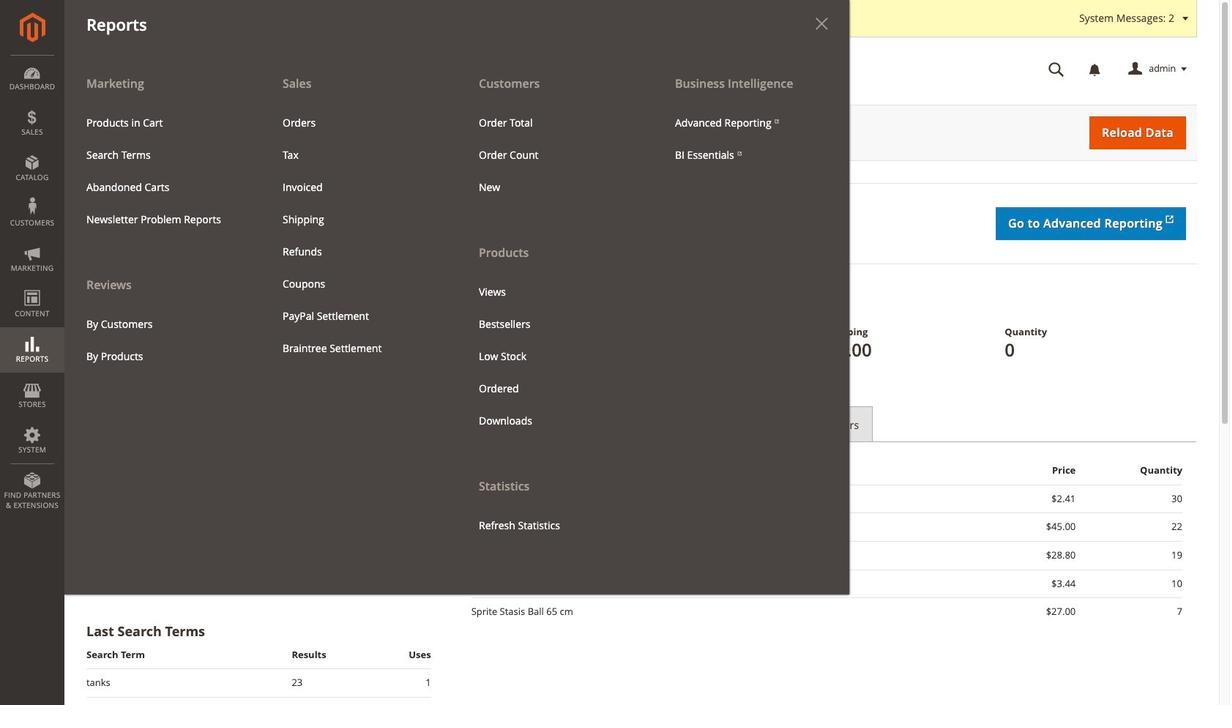 Task type: describe. For each thing, give the bounding box(es) containing it.
magento admin panel image
[[19, 12, 45, 42]]



Task type: locate. For each thing, give the bounding box(es) containing it.
menu bar
[[0, 0, 849, 595]]

menu
[[64, 67, 849, 595], [64, 67, 261, 372], [457, 67, 653, 541], [75, 107, 250, 236], [272, 107, 446, 365], [468, 107, 642, 203], [664, 107, 838, 171], [468, 276, 642, 437], [75, 308, 250, 372]]



